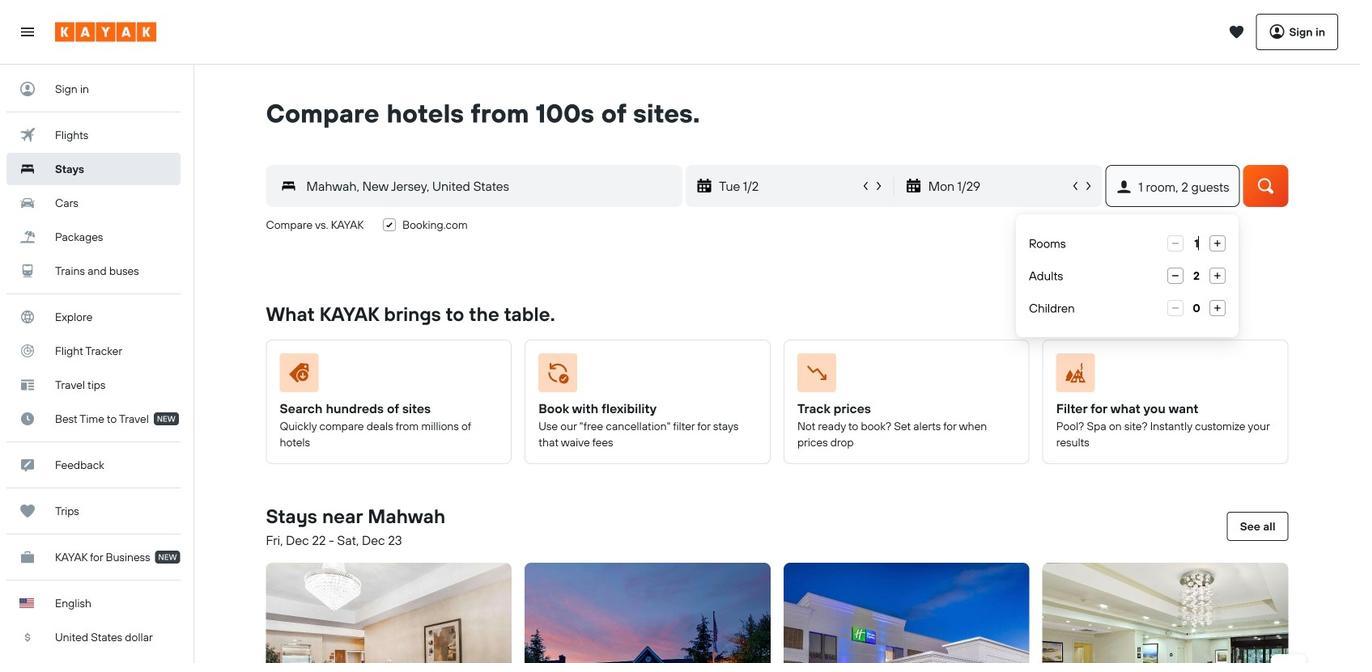 Task type: vqa. For each thing, say whether or not it's contained in the screenshot.
List Item
no



Task type: locate. For each thing, give the bounding box(es) containing it.
united states (english) image
[[19, 599, 34, 609]]

navigation menu image
[[19, 24, 36, 40]]

None search field
[[242, 130, 1313, 262]]

Adults field
[[1184, 268, 1210, 284]]

3 figure from the left
[[797, 354, 1009, 399]]

Children field
[[1184, 300, 1210, 317]]

4 figure from the left
[[1056, 354, 1268, 399]]

figure
[[280, 354, 492, 399], [539, 354, 750, 399], [797, 354, 1009, 399], [1056, 354, 1268, 399]]

2 figure from the left
[[539, 354, 750, 399]]



Task type: describe. For each thing, give the bounding box(es) containing it.
item 5 of 8 group
[[1295, 557, 1360, 664]]

Rooms field
[[1184, 236, 1210, 252]]

item 2 of 8 group
[[518, 557, 777, 664]]

1 figure from the left
[[280, 354, 492, 399]]

item 4 of 8 group
[[1036, 557, 1295, 664]]

item 3 of 8 group
[[777, 557, 1036, 664]]

item 1 of 8 group
[[259, 557, 518, 664]]

Enter a city, hotel, airport or landmark text field
[[297, 175, 682, 198]]



